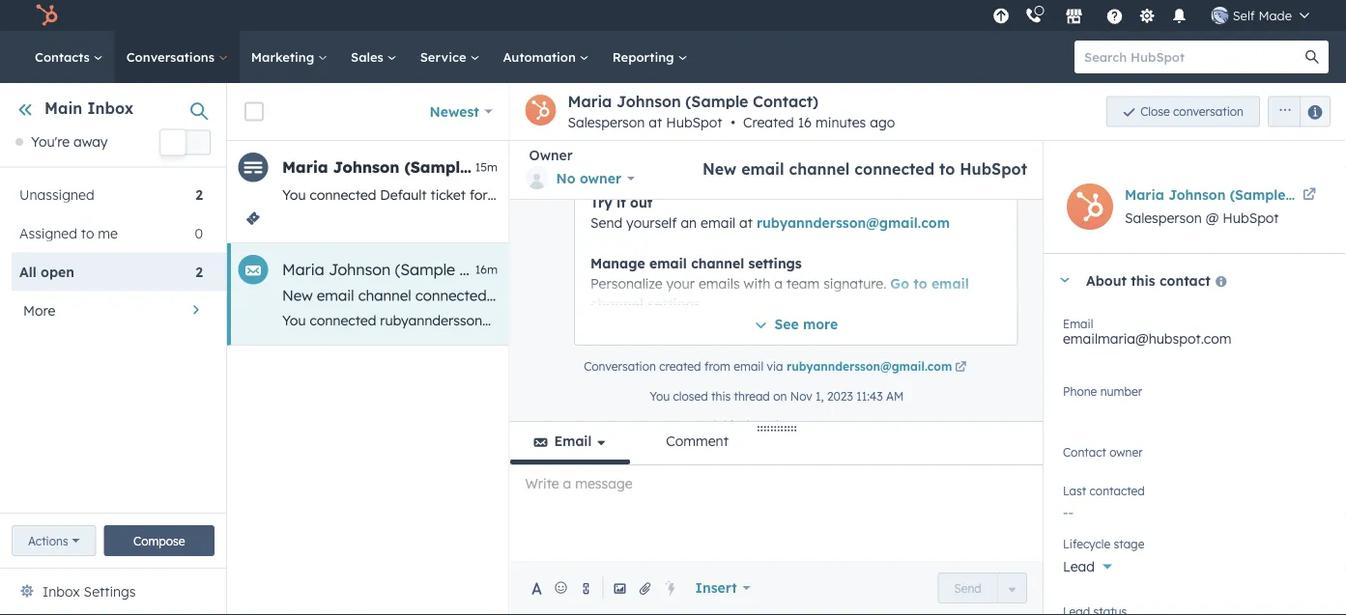 Task type: vqa. For each thing, say whether or not it's contained in the screenshot.
third column header from left
no



Task type: describe. For each thing, give the bounding box(es) containing it.
more
[[803, 315, 838, 332]]

try inside new email channel connected to hubspot you connected rubyanndersson@gmail.com any new emails sent to this address will also appear here. choose what you'd like to do next:  try it out send yourself an em
[[1158, 312, 1177, 329]]

me
[[98, 225, 118, 242]]

contact owner no owner
[[1064, 445, 1144, 469]]

0 vertical spatial rubyanndersson@gmail.com link
[[756, 214, 950, 231]]

you inside new email channel connected to hubspot you connected rubyanndersson@gmail.com any new emails sent to this address will also appear here. choose what you'd like to do next:  try it out send yourself an em
[[282, 312, 306, 329]]

go
[[890, 275, 909, 292]]

it inside new email channel connected to hubspot you connected rubyanndersson@gmail.com any new emails sent to this address will also appear here. choose what you'd like to do next:  try it out send yourself an em
[[1181, 312, 1189, 329]]

yourself inside new email channel connected to hubspot you connected rubyanndersson@gmail.com any new emails sent to this address will also appear here. choose what you'd like to do next:  try it out send yourself an em
[[1254, 312, 1304, 329]]

2 for unassigned
[[196, 186, 203, 203]]

stage
[[1114, 537, 1145, 552]]

Search HubSpot search field
[[1075, 41, 1312, 73]]

🎉 any new emails sent to this address will also appear here. choose what you'd like to do next:
[[590, 112, 956, 170]]

at inside "try it out send yourself an email at rubyanndersson@gmail.com"
[[739, 214, 753, 231]]

(nov
[[504, 187, 535, 204]]

send inside new email channel connected to hubspot you connected rubyanndersson@gmail.com any new emails sent to this address will also appear here. choose what you'd like to do next:  try it out send yourself an em
[[1218, 312, 1250, 329]]

new email channel connected to hubspot heading
[[703, 160, 1028, 179]]

any inside form from maria johnson (sample contact) with subject (no subject) row
[[669, 187, 693, 204]]

choose inside new email channel connected to hubspot you connected rubyanndersson@gmail.com any new emails sent to this address will also appear here. choose what you'd like to do next:  try it out send yourself an em
[[936, 312, 983, 329]]

conversations link
[[115, 31, 240, 83]]

email for email
[[555, 433, 592, 450]]

conversations
[[126, 49, 218, 65]]

group inside "main content"
[[1261, 96, 1331, 127]]

contact) inside email from maria johnson (sample contact) with subject new email channel connected to hubspot row
[[460, 260, 523, 279]]

insert button
[[683, 569, 763, 608]]

(sample inside maria johnson (sample contact) salesperson at hubspot • created 16 minutes ago
[[686, 92, 749, 111]]

see
[[774, 315, 799, 332]]

go to email channel settings link
[[590, 275, 969, 312]]

lifecycle
[[1064, 537, 1111, 552]]

compose button
[[104, 526, 215, 557]]

number
[[1101, 384, 1143, 399]]

will for (nov
[[886, 187, 906, 204]]

do inside form from maria johnson (sample contact) with subject (no subject) row
[[1255, 187, 1272, 204]]

created
[[744, 114, 795, 131]]

email emailmaria@hubspot.com
[[1064, 317, 1232, 348]]

at inside maria johnson (sample contact) salesperson at hubspot • created 16 minutes ago
[[649, 114, 663, 131]]

no owner
[[556, 170, 622, 187]]

caret image
[[1060, 278, 1071, 283]]

new inside new email channel connected to hubspot you connected rubyanndersson@gmail.com any new emails sent to this address will also appear here. choose what you'd like to do next:  try it out send yourself an em
[[594, 312, 620, 329]]

appear inside the 🎉 any new emails sent to this address will also appear here. choose what you'd like to do next:
[[875, 132, 922, 149]]

johnson up salesperson @ hubspot
[[1169, 187, 1226, 204]]

email inside "try it out send yourself an email at rubyanndersson@gmail.com"
[[701, 214, 735, 231]]

last contacted
[[1064, 484, 1146, 498]]

no inside contact owner no owner
[[1064, 452, 1082, 469]]

do inside new email channel connected to hubspot you connected rubyanndersson@gmail.com any new emails sent to this address will also appear here. choose what you'd like to do next:  try it out send yourself an em
[[1103, 312, 1119, 329]]

you for you connected default ticket form (nov 1, 2023 11:28:05 am) any new submissions to this form will also appear here as tickets. choose what you'd like to do next:  try it o
[[282, 187, 306, 204]]

here
[[990, 187, 1017, 204]]

calling icon image
[[1026, 7, 1043, 25]]

email inside new email channel connected to hubspot you connected rubyanndersson@gmail.com any new emails sent to this address will also appear here. choose what you'd like to do next:  try it out send yourself an em
[[317, 287, 354, 305]]

you'd inside the 🎉 any new emails sent to this address will also appear here. choose what you'd like to do next:
[[677, 153, 711, 170]]

marketing link
[[240, 31, 339, 83]]

email inside manage email channel settings personalize your emails with a team signature.
[[649, 254, 687, 271]]

emails inside new email channel connected to hubspot you connected rubyanndersson@gmail.com any new emails sent to this address will also appear here. choose what you'd like to do next:  try it out send yourself an em
[[624, 312, 665, 329]]

reporting
[[613, 49, 678, 65]]

johnson down default
[[329, 260, 391, 279]]

you for you closed this thread on nov 1, 2023 11:43 am
[[649, 389, 670, 404]]

self made
[[1233, 7, 1293, 23]]

upgrade link
[[990, 5, 1014, 26]]

ago
[[870, 114, 896, 131]]

am for you reopened this thread on nov 1, 2023 11:43 am
[[895, 418, 912, 433]]

reopened
[[665, 418, 716, 433]]

maria johnson (sample contact) for 16m
[[282, 260, 523, 279]]

this inside new email channel connected to hubspot you connected rubyanndersson@gmail.com any new emails sent to this address will also appear here. choose what you'd like to do next:  try it out send yourself an em
[[717, 312, 739, 329]]

all open
[[19, 263, 74, 280]]

here. inside the 🎉 any new emails sent to this address will also appear here. choose what you'd like to do next:
[[925, 132, 956, 149]]

you for you reopened this thread on nov 1, 2023 11:43 am
[[641, 418, 661, 433]]

no inside popup button
[[556, 170, 576, 187]]

maria johnson (sample contact) salesperson at hubspot • created 16 minutes ago
[[568, 92, 896, 131]]

last
[[1064, 484, 1087, 498]]

11:43 for you closed this thread on nov 1, 2023 11:43 am
[[856, 389, 883, 404]]

this inside the 🎉 any new emails sent to this address will also appear here. choose what you'd like to do next:
[[741, 132, 763, 149]]

emails inside the 🎉 any new emails sent to this address will also appear here. choose what you'd like to do next:
[[648, 132, 689, 149]]

@
[[1206, 210, 1220, 227]]

yourself inside "try it out send yourself an email at rubyanndersson@gmail.com"
[[626, 214, 677, 231]]

owner
[[529, 147, 573, 164]]

insert
[[696, 580, 737, 597]]

also inside the 🎉 any new emails sent to this address will also appear here. choose what you'd like to do next:
[[845, 132, 872, 149]]

to inside go to email channel settings
[[913, 275, 927, 292]]

this up comment
[[720, 418, 739, 433]]

this right closed on the bottom of the page
[[711, 389, 731, 404]]

16m
[[475, 263, 498, 277]]

settings image
[[1139, 8, 1157, 26]]

sent inside new email channel connected to hubspot you connected rubyanndersson@gmail.com any new emails sent to this address will also appear here. choose what you'd like to do next:  try it out send yourself an em
[[669, 312, 696, 329]]

contact
[[1064, 445, 1107, 460]]

also for hubspot
[[821, 312, 847, 329]]

you closed this thread on nov 1, 2023 11:43 am
[[649, 389, 904, 404]]

am for you closed this thread on nov 1, 2023 11:43 am
[[886, 389, 904, 404]]

unassigned
[[19, 186, 94, 203]]

on for you reopened this thread on
[[782, 418, 795, 433]]

channel for manage email channel settings personalize your emails with a team signature.
[[691, 254, 744, 271]]

new for new email channel connected to hubspot
[[703, 160, 737, 179]]

hubspot up here
[[960, 160, 1028, 179]]

try inside form from maria johnson (sample contact) with subject (no subject) row
[[1310, 187, 1330, 204]]

from
[[704, 359, 730, 373]]

contacts link
[[23, 31, 115, 83]]

0 horizontal spatial inbox
[[43, 584, 80, 601]]

(sample up salesperson @ hubspot
[[1231, 187, 1286, 204]]

row group containing maria johnson (sample contact)
[[227, 141, 1347, 346]]

you reopened this thread on nov 1, 2023 11:43 am
[[641, 418, 912, 433]]

team
[[786, 275, 820, 292]]

a
[[774, 275, 783, 292]]

signature.
[[823, 275, 886, 292]]

assigned
[[19, 225, 77, 242]]

marketing
[[251, 49, 318, 65]]

phone
[[1064, 384, 1098, 399]]

inbox settings link
[[43, 581, 136, 604]]

15m
[[475, 160, 498, 175]]

lifecycle stage
[[1064, 537, 1145, 552]]

will for hubspot
[[797, 312, 817, 329]]

notifications button
[[1164, 0, 1197, 31]]

automation
[[503, 49, 580, 65]]

manage email channel settings personalize your emails with a team signature.
[[590, 254, 890, 292]]

automation link
[[492, 31, 601, 83]]

close conversation
[[1141, 104, 1244, 119]]

default
[[380, 187, 427, 204]]

assigned to me
[[19, 225, 118, 242]]

link opens in a new window image
[[955, 359, 967, 376]]

maria johnson (sample contact) for 15m
[[282, 158, 542, 177]]

maria johnson (sample contact) link
[[1125, 184, 1347, 207]]

actions
[[28, 534, 68, 549]]

about
[[1087, 272, 1127, 289]]

am)
[[640, 187, 665, 204]]

link opens in a new window image
[[955, 362, 967, 373]]

via
[[767, 359, 783, 373]]

contacted
[[1090, 484, 1146, 498]]

personalize
[[590, 275, 662, 292]]

tickets.
[[1040, 187, 1085, 204]]

1 vertical spatial rubyanndersson@gmail.com link
[[786, 359, 970, 376]]

upgrade image
[[993, 8, 1011, 26]]

hubspot link
[[23, 4, 73, 27]]

an inside new email channel connected to hubspot you connected rubyanndersson@gmail.com any new emails sent to this address will also appear here. choose what you'd like to do next:  try it out send yourself an em
[[1308, 312, 1324, 329]]

emails inside manage email channel settings personalize your emails with a team signature.
[[698, 275, 740, 292]]

comment
[[666, 433, 729, 450]]

inbox settings
[[43, 584, 136, 601]]

Phone number text field
[[1064, 381, 1328, 420]]

you're away image
[[15, 138, 23, 146]]

(sample up ticket
[[405, 158, 469, 177]]

like inside the 🎉 any new emails sent to this address will also appear here. choose what you'd like to do next:
[[715, 153, 736, 170]]

lead button
[[1064, 548, 1328, 580]]

new email channel connected to hubspot
[[703, 160, 1028, 179]]

contacts
[[35, 49, 94, 65]]

settings
[[84, 584, 136, 601]]

1 vertical spatial maria johnson (sample contact)
[[1125, 187, 1347, 204]]

settings inside manage email channel settings personalize your emails with a team signature.
[[748, 254, 802, 271]]

created
[[659, 359, 701, 373]]

next: inside form from maria johnson (sample contact) with subject (no subject) row
[[1276, 187, 1307, 204]]

search image
[[1306, 50, 1320, 64]]

ticket
[[431, 187, 466, 204]]

main inbox
[[44, 99, 134, 118]]

nov for you reopened this thread on
[[799, 418, 821, 433]]

also for (nov
[[910, 187, 936, 204]]

go to email channel settings
[[590, 275, 969, 312]]

hubspot inside maria johnson (sample contact) salesperson at hubspot • created 16 minutes ago
[[666, 114, 723, 131]]

notifications image
[[1172, 9, 1189, 26]]

1 horizontal spatial salesperson
[[1125, 210, 1203, 227]]

0 vertical spatial inbox
[[87, 99, 134, 118]]

contact) inside maria johnson (sample contact) link
[[1291, 187, 1347, 204]]

try it out send yourself an email at rubyanndersson@gmail.com
[[590, 193, 950, 231]]

on for you closed this thread on
[[773, 389, 787, 404]]

ruby anderson image
[[1212, 7, 1230, 24]]

any inside new email channel connected to hubspot you connected rubyanndersson@gmail.com any new emails sent to this address will also appear here. choose what you'd like to do next:  try it out send yourself an em
[[566, 312, 590, 329]]

channel for new email channel connected to hubspot
[[789, 160, 850, 179]]

1, for connected
[[539, 187, 548, 204]]



Task type: locate. For each thing, give the bounding box(es) containing it.
here. down go
[[901, 312, 932, 329]]

johnson inside maria johnson (sample contact) salesperson at hubspot • created 16 minutes ago
[[617, 92, 681, 111]]

you inside form from maria johnson (sample contact) with subject (no subject) row
[[282, 187, 306, 204]]

1 vertical spatial 1,
[[816, 389, 824, 404]]

this
[[741, 132, 763, 149], [825, 187, 848, 204], [1132, 272, 1156, 289], [717, 312, 739, 329], [711, 389, 731, 404], [720, 418, 739, 433]]

this down new email channel connected to hubspot heading
[[825, 187, 848, 204]]

send inside button
[[955, 582, 982, 596]]

0 vertical spatial 1,
[[539, 187, 548, 204]]

owner up contacted
[[1110, 445, 1144, 460]]

do
[[757, 153, 774, 170], [1255, 187, 1272, 204], [1103, 312, 1119, 329]]

email button
[[510, 423, 631, 465]]

out down about this contact dropdown button
[[1193, 312, 1214, 329]]

johnson up default
[[333, 158, 400, 177]]

next: up 'you connected default ticket form (nov 1, 2023 11:28:05 am) any new submissions to this form will also appear here as tickets. choose what you'd like to do next:  try it o'
[[778, 153, 808, 170]]

salesperson up no owner
[[568, 114, 645, 131]]

an inside "try it out send yourself an email at rubyanndersson@gmail.com"
[[681, 214, 697, 231]]

you're away
[[31, 134, 108, 151]]

maria johnson (sample contact) inside email from maria johnson (sample contact) with subject new email channel connected to hubspot row
[[282, 260, 523, 279]]

2 horizontal spatial try
[[1310, 187, 1330, 204]]

1 vertical spatial send
[[1218, 312, 1250, 329]]

an up the your
[[681, 214, 697, 231]]

sales link
[[339, 31, 409, 83]]

0 vertical spatial thread
[[734, 389, 770, 404]]

1 vertical spatial 2
[[196, 263, 203, 280]]

0 horizontal spatial settings
[[648, 295, 701, 312]]

maria johnson (sample contact) up default
[[282, 158, 542, 177]]

johnson down the reporting link
[[617, 92, 681, 111]]

thread for you reopened this thread on
[[742, 418, 778, 433]]

about this contact
[[1087, 272, 1211, 289]]

0 vertical spatial will
[[822, 132, 842, 149]]

0 horizontal spatial yourself
[[626, 214, 677, 231]]

rubyanndersson@gmail.com
[[756, 214, 950, 231], [380, 312, 562, 329], [786, 359, 952, 373]]

1, for reopened
[[824, 418, 832, 433]]

new left submissions
[[697, 187, 723, 204]]

1 vertical spatial at
[[739, 214, 753, 231]]

emails up am)
[[648, 132, 689, 149]]

2023 down the you closed this thread on nov 1, 2023 11:43 am
[[836, 418, 861, 433]]

2 horizontal spatial it
[[1333, 187, 1342, 204]]

1 horizontal spatial yourself
[[1254, 312, 1304, 329]]

closed
[[673, 389, 708, 404]]

channel inside go to email channel settings
[[590, 295, 644, 312]]

1 form from the left
[[470, 187, 500, 204]]

any up no owner
[[590, 132, 615, 149]]

0 vertical spatial new
[[618, 132, 644, 149]]

marketplaces image
[[1066, 9, 1084, 26]]

1 vertical spatial out
[[1193, 312, 1214, 329]]

2 form from the left
[[851, 187, 882, 204]]

this right about
[[1132, 272, 1156, 289]]

Last contacted text field
[[1064, 495, 1328, 526]]

do up salesperson @ hubspot
[[1255, 187, 1272, 204]]

0 vertical spatial salesperson
[[568, 114, 645, 131]]

it inside "try it out send yourself an email at rubyanndersson@gmail.com"
[[616, 193, 626, 210]]

0 vertical spatial yourself
[[626, 214, 677, 231]]

maria johnson (sample contact) up @
[[1125, 187, 1347, 204]]

rubyanndersson@gmail.com inside "try it out send yourself an email at rubyanndersson@gmail.com"
[[756, 214, 950, 231]]

do up submissions
[[757, 153, 774, 170]]

0 horizontal spatial it
[[616, 193, 626, 210]]

channel inside new email channel connected to hubspot you connected rubyanndersson@gmail.com any new emails sent to this address will also appear here. choose what you'd like to do next:  try it out send yourself an em
[[358, 287, 412, 305]]

1 horizontal spatial out
[[1193, 312, 1214, 329]]

1 vertical spatial like
[[1214, 187, 1235, 204]]

as
[[1021, 187, 1036, 204]]

no down owner
[[556, 170, 576, 187]]

like down caret image
[[1061, 312, 1082, 329]]

1, for closed
[[816, 389, 824, 404]]

0 horizontal spatial you'd
[[677, 153, 711, 170]]

self made menu
[[988, 0, 1324, 31]]

1, down the you closed this thread on nov 1, 2023 11:43 am
[[824, 418, 832, 433]]

address
[[767, 132, 818, 149], [743, 312, 794, 329]]

any right am)
[[669, 187, 693, 204]]

1 vertical spatial rubyanndersson@gmail.com
[[380, 312, 562, 329]]

next: up emailmaria@hubspot.com
[[1123, 312, 1154, 329]]

any
[[590, 132, 615, 149], [669, 187, 693, 204], [566, 312, 590, 329]]

1 horizontal spatial no owner button
[[1064, 442, 1328, 474]]

form from maria johnson (sample contact) with subject (no subject) row
[[227, 141, 1347, 244]]

will inside form from maria johnson (sample contact) with subject (no subject) row
[[886, 187, 906, 204]]

address inside new email channel connected to hubspot you connected rubyanndersson@gmail.com any new emails sent to this address will also appear here. choose what you'd like to do next:  try it out send yourself an em
[[743, 312, 794, 329]]

on up you reopened this thread on nov 1, 2023 11:43 am
[[773, 389, 787, 404]]

0 vertical spatial am
[[886, 389, 904, 404]]

1, inside form from maria johnson (sample contact) with subject (no subject) row
[[539, 187, 548, 204]]

emails left with at top
[[698, 275, 740, 292]]

it
[[1333, 187, 1342, 204], [616, 193, 626, 210], [1181, 312, 1189, 329]]

0 vertical spatial appear
[[875, 132, 922, 149]]

you'd inside new email channel connected to hubspot you connected rubyanndersson@gmail.com any new emails sent to this address will also appear here. choose what you'd like to do next:  try it out send yourself an em
[[1023, 312, 1057, 329]]

try
[[1310, 187, 1330, 204], [590, 193, 612, 210], [1158, 312, 1177, 329]]

like inside new email channel connected to hubspot you connected rubyanndersson@gmail.com any new emails sent to this address will also appear here. choose what you'd like to do next:  try it out send yourself an em
[[1061, 312, 1082, 329]]

like down •
[[715, 153, 736, 170]]

appear left here
[[939, 187, 986, 204]]

connected inside form from maria johnson (sample contact) with subject (no subject) row
[[310, 187, 376, 204]]

maria johnson (sample contact) inside form from maria johnson (sample contact) with subject (no subject) row
[[282, 158, 542, 177]]

no owner button for owner
[[526, 164, 635, 193]]

no
[[556, 170, 576, 187], [1064, 452, 1082, 469]]

2 horizontal spatial send
[[1218, 312, 1250, 329]]

0 vertical spatial you'd
[[677, 153, 711, 170]]

send group
[[938, 573, 1028, 604]]

next: left o
[[1276, 187, 1307, 204]]

salesperson down you'd
[[1125, 210, 1203, 227]]

at
[[649, 114, 663, 131], [739, 214, 753, 231]]

choose up no owner
[[590, 153, 638, 170]]

2 horizontal spatial will
[[886, 187, 906, 204]]

new for new email channel connected to hubspot you connected rubyanndersson@gmail.com any new emails sent to this address will also appear here. choose what you'd like to do next:  try it out send yourself an em
[[282, 287, 313, 305]]

0 vertical spatial any
[[590, 132, 615, 149]]

search button
[[1297, 41, 1329, 73]]

2 vertical spatial emails
[[624, 312, 665, 329]]

main content containing maria johnson (sample contact)
[[227, 15, 1347, 616]]

sent inside the 🎉 any new emails sent to this address will also appear here. choose what you'd like to do next:
[[693, 132, 720, 149]]

rubyanndersson@gmail.com down 'you connected default ticket form (nov 1, 2023 11:28:05 am) any new submissions to this form will also appear here as tickets. choose what you'd like to do next:  try it o'
[[756, 214, 950, 231]]

group
[[1261, 96, 1331, 127]]

0 vertical spatial at
[[649, 114, 663, 131]]

1 vertical spatial any
[[669, 187, 693, 204]]

0 vertical spatial sent
[[693, 132, 720, 149]]

send inside "try it out send yourself an email at rubyanndersson@gmail.com"
[[590, 214, 622, 231]]

also down "new email channel connected to hubspot"
[[910, 187, 936, 204]]

help button
[[1099, 0, 1132, 31]]

2023 for closed
[[827, 389, 853, 404]]

2 vertical spatial 2023
[[836, 418, 861, 433]]

(sample up •
[[686, 92, 749, 111]]

0 horizontal spatial at
[[649, 114, 663, 131]]

0 horizontal spatial form
[[470, 187, 500, 204]]

email from maria johnson (sample contact) with subject new email channel connected to hubspot row
[[227, 244, 1347, 346]]

comment button
[[642, 423, 753, 465]]

settings link
[[1136, 5, 1160, 26]]

2023 for reopened
[[836, 418, 861, 433]]

email inside go to email channel settings
[[931, 275, 969, 292]]

contact) inside form from maria johnson (sample contact) with subject (no subject) row
[[474, 158, 542, 177]]

next: inside the 🎉 any new emails sent to this address will also appear here. choose what you'd like to do next:
[[778, 153, 808, 170]]

1 horizontal spatial you'd
[[1023, 312, 1057, 329]]

out inside new email channel connected to hubspot you connected rubyanndersson@gmail.com any new emails sent to this address will also appear here. choose what you'd like to do next:  try it out send yourself an em
[[1193, 312, 1214, 329]]

contact) inside maria johnson (sample contact) salesperson at hubspot • created 16 minutes ago
[[753, 92, 819, 111]]

submissions
[[727, 187, 804, 204]]

here. up new email channel connected to hubspot heading
[[925, 132, 956, 149]]

0 horizontal spatial no owner button
[[526, 164, 635, 193]]

0 horizontal spatial what
[[642, 153, 673, 170]]

0 horizontal spatial try
[[590, 193, 612, 210]]

1 vertical spatial new
[[697, 187, 723, 204]]

0 vertical spatial email
[[1064, 317, 1094, 331]]

1 horizontal spatial an
[[1308, 312, 1324, 329]]

sent down maria johnson (sample contact) salesperson at hubspot • created 16 minutes ago
[[693, 132, 720, 149]]

any inside the 🎉 any new emails sent to this address will also appear here. choose what you'd like to do next:
[[590, 132, 615, 149]]

0 horizontal spatial will
[[797, 312, 817, 329]]

2 vertical spatial choose
[[936, 312, 983, 329]]

appear for (nov
[[939, 187, 986, 204]]

any down personalize
[[566, 312, 590, 329]]

do inside the 🎉 any new emails sent to this address will also appear here. choose what you'd like to do next:
[[757, 153, 774, 170]]

connected
[[855, 160, 935, 179], [310, 187, 376, 204], [416, 287, 487, 305], [310, 312, 376, 329]]

salesperson inside maria johnson (sample contact) salesperson at hubspot • created 16 minutes ago
[[568, 114, 645, 131]]

to
[[724, 132, 737, 149], [740, 153, 753, 170], [940, 160, 956, 179], [808, 187, 821, 204], [1239, 187, 1252, 204], [81, 225, 94, 242], [913, 275, 927, 292], [491, 287, 505, 305], [700, 312, 713, 329], [1086, 312, 1099, 329]]

1 vertical spatial also
[[910, 187, 936, 204]]

rubyanndersson@gmail.com inside new email channel connected to hubspot you connected rubyanndersson@gmail.com any new emails sent to this address will also appear here. choose what you'd like to do next:  try it out send yourself an em
[[380, 312, 562, 329]]

what inside new email channel connected to hubspot you connected rubyanndersson@gmail.com any new emails sent to this address will also appear here. choose what you'd like to do next:  try it out send yourself an em
[[987, 312, 1019, 329]]

maria inside maria johnson (sample contact) salesperson at hubspot • created 16 minutes ago
[[568, 92, 612, 111]]

newest
[[430, 103, 479, 120]]

1 horizontal spatial what
[[987, 312, 1019, 329]]

try left o
[[1310, 187, 1330, 204]]

self made button
[[1201, 0, 1322, 31]]

1 vertical spatial here.
[[901, 312, 932, 329]]

an
[[681, 214, 697, 231], [1308, 312, 1324, 329]]

0 horizontal spatial send
[[590, 214, 622, 231]]

thread down the you closed this thread on nov 1, 2023 11:43 am
[[742, 418, 778, 433]]

2 2 from the top
[[196, 263, 203, 280]]

out inside "try it out send yourself an email at rubyanndersson@gmail.com"
[[630, 193, 652, 210]]

also inside new email channel connected to hubspot you connected rubyanndersson@gmail.com any new emails sent to this address will also appear here. choose what you'd like to do next:  try it out send yourself an em
[[821, 312, 847, 329]]

like inside form from maria johnson (sample contact) with subject (no subject) row
[[1214, 187, 1235, 204]]

0 horizontal spatial next:
[[778, 153, 808, 170]]

1 vertical spatial no
[[1064, 452, 1082, 469]]

1 vertical spatial will
[[886, 187, 906, 204]]

0 vertical spatial emails
[[648, 132, 689, 149]]

2 horizontal spatial what
[[1140, 187, 1172, 204]]

actions button
[[12, 526, 96, 557]]

1 vertical spatial an
[[1308, 312, 1324, 329]]

at down the reporting link
[[649, 114, 663, 131]]

rubyanndersson@gmail.com link down more on the right bottom of the page
[[786, 359, 970, 376]]

appear down 🎉
[[875, 132, 922, 149]]

thread for you closed this thread on
[[734, 389, 770, 404]]

try inside "try it out send yourself an email at rubyanndersson@gmail.com"
[[590, 193, 612, 210]]

it left o
[[1333, 187, 1342, 204]]

out up manage
[[630, 193, 652, 210]]

sent down the your
[[669, 312, 696, 329]]

try down no owner
[[590, 193, 612, 210]]

appear for hubspot
[[851, 312, 897, 329]]

2 horizontal spatial do
[[1255, 187, 1272, 204]]

appear inside form from maria johnson (sample contact) with subject (no subject) row
[[939, 187, 986, 204]]

what inside form from maria johnson (sample contact) with subject (no subject) row
[[1140, 187, 1172, 204]]

maria
[[568, 92, 612, 111], [282, 158, 328, 177], [1125, 187, 1165, 204], [282, 260, 325, 279]]

2 up 0
[[196, 186, 203, 203]]

0 vertical spatial like
[[715, 153, 736, 170]]

all
[[19, 263, 37, 280]]

rubyanndersson@gmail.com down 16m at the left of the page
[[380, 312, 562, 329]]

rubyanndersson@gmail.com for hubspot
[[380, 312, 562, 329]]

newest button
[[417, 92, 505, 131]]

0 horizontal spatial do
[[757, 153, 774, 170]]

maria johnson (sample contact) down default
[[282, 260, 523, 279]]

0 vertical spatial new
[[703, 160, 737, 179]]

new up no owner
[[618, 132, 644, 149]]

also inside form from maria johnson (sample contact) with subject (no subject) row
[[910, 187, 936, 204]]

you connected default ticket form (nov 1, 2023 11:28:05 am) any new submissions to this form will also appear here as tickets. choose what you'd like to do next:  try it o
[[282, 187, 1347, 204]]

channel inside manage email channel settings personalize your emails with a team signature.
[[691, 254, 744, 271]]

am
[[886, 389, 904, 404], [895, 418, 912, 433]]

minutes
[[816, 114, 867, 131]]

2
[[196, 186, 203, 203], [196, 263, 203, 280]]

2023 up you reopened this thread on nov 1, 2023 11:43 am
[[827, 389, 853, 404]]

no up 'last'
[[1064, 452, 1082, 469]]

sales
[[351, 49, 387, 65]]

nov up you reopened this thread on nov 1, 2023 11:43 am
[[790, 389, 812, 404]]

also down signature.
[[821, 312, 847, 329]]

2 vertical spatial 1,
[[824, 418, 832, 433]]

choose inside form from maria johnson (sample contact) with subject (no subject) row
[[1089, 187, 1136, 204]]

emails down personalize
[[624, 312, 665, 329]]

yourself
[[626, 214, 677, 231], [1254, 312, 1304, 329]]

1 horizontal spatial it
[[1181, 312, 1189, 329]]

form down new email channel connected to hubspot heading
[[851, 187, 882, 204]]

see more button
[[754, 312, 838, 337]]

2 vertical spatial like
[[1061, 312, 1082, 329]]

reporting link
[[601, 31, 699, 83]]

1 horizontal spatial inbox
[[87, 99, 134, 118]]

0 vertical spatial what
[[642, 153, 673, 170]]

1 vertical spatial nov
[[799, 418, 821, 433]]

1 horizontal spatial at
[[739, 214, 753, 231]]

send
[[590, 214, 622, 231], [1218, 312, 1250, 329], [955, 582, 982, 596]]

contact)
[[753, 92, 819, 111], [474, 158, 542, 177], [1291, 187, 1347, 204], [460, 260, 523, 279]]

open
[[41, 263, 74, 280]]

like up @
[[1214, 187, 1235, 204]]

1 vertical spatial no owner button
[[1064, 442, 1328, 474]]

address down 16
[[767, 132, 818, 149]]

salesperson
[[568, 114, 645, 131], [1125, 210, 1203, 227]]

1 vertical spatial email
[[555, 433, 592, 450]]

owner for no owner
[[580, 170, 622, 187]]

email for email emailmaria@hubspot.com
[[1064, 317, 1094, 331]]

will inside new email channel connected to hubspot you connected rubyanndersson@gmail.com any new emails sent to this address will also appear here. choose what you'd like to do next:  try it out send yourself an em
[[797, 312, 817, 329]]

self
[[1233, 7, 1256, 23]]

also down minutes
[[845, 132, 872, 149]]

•
[[731, 114, 736, 131]]

0 horizontal spatial new
[[282, 287, 313, 305]]

1 2 from the top
[[196, 186, 203, 203]]

more
[[23, 302, 55, 319]]

hubspot inside new email channel connected to hubspot you connected rubyanndersson@gmail.com any new emails sent to this address will also appear here. choose what you'd like to do next:  try it out send yourself an em
[[509, 287, 570, 305]]

at down submissions
[[739, 214, 753, 231]]

0 vertical spatial address
[[767, 132, 818, 149]]

email
[[742, 160, 785, 179], [701, 214, 735, 231], [649, 254, 687, 271], [931, 275, 969, 292], [317, 287, 354, 305], [734, 359, 764, 373]]

manage
[[590, 254, 645, 271]]

choose inside the 🎉 any new emails sent to this address will also appear here. choose what you'd like to do next:
[[590, 153, 638, 170]]

1 horizontal spatial settings
[[748, 254, 802, 271]]

johnson
[[617, 92, 681, 111], [333, 158, 400, 177], [1169, 187, 1226, 204], [329, 260, 391, 279]]

owner up last contacted
[[1086, 452, 1125, 469]]

calling icon button
[[1018, 3, 1051, 28]]

new down personalize
[[594, 312, 620, 329]]

1 vertical spatial settings
[[648, 295, 701, 312]]

will inside the 🎉 any new emails sent to this address will also appear here. choose what you'd like to do next:
[[822, 132, 842, 149]]

new
[[618, 132, 644, 149], [697, 187, 723, 204], [594, 312, 620, 329]]

2 horizontal spatial like
[[1214, 187, 1235, 204]]

2023 down owner
[[552, 187, 582, 204]]

choose up link opens in a new window icon
[[936, 312, 983, 329]]

0 horizontal spatial like
[[715, 153, 736, 170]]

nov for you closed this thread on
[[790, 389, 812, 404]]

1 horizontal spatial no
[[1064, 452, 1082, 469]]

row group
[[227, 141, 1347, 346]]

0 horizontal spatial an
[[681, 214, 697, 231]]

thread up you reopened this thread on nov 1, 2023 11:43 am
[[734, 389, 770, 404]]

11:28:05
[[586, 187, 636, 204]]

inbox left settings
[[43, 584, 80, 601]]

marketplaces button
[[1055, 0, 1095, 31]]

settings down the your
[[648, 295, 701, 312]]

no owner button up last contacted text field
[[1064, 442, 1328, 474]]

rubyanndersson@gmail.com for an
[[756, 214, 950, 231]]

1 vertical spatial next:
[[1276, 187, 1307, 204]]

conversation created from email via
[[584, 359, 786, 373]]

yourself left em
[[1254, 312, 1304, 329]]

1 horizontal spatial try
[[1158, 312, 1177, 329]]

new inside the 🎉 any new emails sent to this address will also appear here. choose what you'd like to do next:
[[618, 132, 644, 149]]

0 vertical spatial choose
[[590, 153, 638, 170]]

0 vertical spatial 11:43
[[856, 389, 883, 404]]

help image
[[1107, 9, 1124, 26]]

see more
[[774, 315, 838, 332]]

sent
[[693, 132, 720, 149], [669, 312, 696, 329]]

address inside the 🎉 any new emails sent to this address will also appear here. choose what you'd like to do next:
[[767, 132, 818, 149]]

inbox
[[87, 99, 134, 118], [43, 584, 80, 601]]

try up emailmaria@hubspot.com
[[1158, 312, 1177, 329]]

1 vertical spatial emails
[[698, 275, 740, 292]]

owner left am)
[[580, 170, 622, 187]]

form down 15m
[[470, 187, 500, 204]]

close
[[1141, 104, 1171, 119]]

0 vertical spatial here.
[[925, 132, 956, 149]]

an left em
[[1308, 312, 1324, 329]]

new inside new email channel connected to hubspot you connected rubyanndersson@gmail.com any new emails sent to this address will also appear here. choose what you'd like to do next:  try it out send yourself an em
[[282, 287, 313, 305]]

2 vertical spatial send
[[955, 582, 982, 596]]

2 down 0
[[196, 263, 203, 280]]

you'd
[[677, 153, 711, 170], [1023, 312, 1057, 329]]

appear down signature.
[[851, 312, 897, 329]]

owner for contact owner no owner
[[1110, 445, 1144, 460]]

email down caret image
[[1064, 317, 1094, 331]]

o
[[1346, 187, 1347, 204]]

inbox up away
[[87, 99, 134, 118]]

2023 inside form from maria johnson (sample contact) with subject (no subject) row
[[552, 187, 582, 204]]

it left am)
[[616, 193, 626, 210]]

away
[[74, 134, 108, 151]]

here. inside new email channel connected to hubspot you connected rubyanndersson@gmail.com any new emails sent to this address will also appear here. choose what you'd like to do next:  try it out send yourself an em
[[901, 312, 932, 329]]

this inside form from maria johnson (sample contact) with subject (no subject) row
[[825, 187, 848, 204]]

address down go to email channel settings
[[743, 312, 794, 329]]

made
[[1259, 7, 1293, 23]]

0 vertical spatial out
[[630, 193, 652, 210]]

settings inside go to email channel settings
[[648, 295, 701, 312]]

no owner button down owner
[[526, 164, 635, 193]]

email inside 'email emailmaria@hubspot.com'
[[1064, 317, 1094, 331]]

phone number
[[1064, 384, 1143, 399]]

2 for all open
[[196, 263, 203, 280]]

1 vertical spatial do
[[1255, 187, 1272, 204]]

0 horizontal spatial salesperson
[[568, 114, 645, 131]]

nov down the you closed this thread on nov 1, 2023 11:43 am
[[799, 418, 821, 433]]

0 vertical spatial 2
[[196, 186, 203, 203]]

appear inside new email channel connected to hubspot you connected rubyanndersson@gmail.com any new emails sent to this address will also appear here. choose what you'd like to do next:  try it out send yourself an em
[[851, 312, 897, 329]]

email down conversation
[[555, 433, 592, 450]]

1 vertical spatial salesperson
[[1125, 210, 1203, 227]]

1, right (nov
[[539, 187, 548, 204]]

this down created
[[741, 132, 763, 149]]

like
[[715, 153, 736, 170], [1214, 187, 1235, 204], [1061, 312, 1082, 329]]

send button
[[938, 573, 999, 604]]

what inside the 🎉 any new emails sent to this address will also appear here. choose what you'd like to do next:
[[642, 153, 673, 170]]

main content
[[227, 15, 1347, 616]]

1 horizontal spatial send
[[955, 582, 982, 596]]

2 vertical spatial rubyanndersson@gmail.com
[[786, 359, 952, 373]]

new
[[703, 160, 737, 179], [282, 287, 313, 305]]

channel for new email channel connected to hubspot you connected rubyanndersson@gmail.com any new emails sent to this address will also appear here. choose what you'd like to do next:  try it out send yourself an em
[[358, 287, 412, 305]]

1, up you reopened this thread on nov 1, 2023 11:43 am
[[816, 389, 824, 404]]

choose right tickets.
[[1089, 187, 1136, 204]]

new inside form from maria johnson (sample contact) with subject (no subject) row
[[697, 187, 723, 204]]

rubyanndersson@gmail.com down more on the right bottom of the page
[[786, 359, 952, 373]]

yourself down am)
[[626, 214, 677, 231]]

no owner button for contact owner
[[1064, 442, 1328, 474]]

hubspot down maria johnson (sample contact) link on the top
[[1223, 210, 1280, 227]]

next: inside new email channel connected to hubspot you connected rubyanndersson@gmail.com any new emails sent to this address will also appear here. choose what you'd like to do next:  try it out send yourself an em
[[1123, 312, 1154, 329]]

this inside dropdown button
[[1132, 272, 1156, 289]]

also
[[845, 132, 872, 149], [910, 187, 936, 204], [821, 312, 847, 329]]

11:43 for you reopened this thread on nov 1, 2023 11:43 am
[[865, 418, 891, 433]]

1 horizontal spatial choose
[[936, 312, 983, 329]]

owner
[[580, 170, 622, 187], [1110, 445, 1144, 460], [1086, 452, 1125, 469]]

2 vertical spatial new
[[594, 312, 620, 329]]

hubspot image
[[35, 4, 58, 27]]

2023 for connected
[[552, 187, 582, 204]]

conversation
[[584, 359, 656, 373]]

0 horizontal spatial choose
[[590, 153, 638, 170]]

settings up a
[[748, 254, 802, 271]]

this up from
[[717, 312, 739, 329]]

0 vertical spatial rubyanndersson@gmail.com
[[756, 214, 950, 231]]

hubspot left •
[[666, 114, 723, 131]]

2 horizontal spatial next:
[[1276, 187, 1307, 204]]

0 vertical spatial an
[[681, 214, 697, 231]]

emails
[[648, 132, 689, 149], [698, 275, 740, 292], [624, 312, 665, 329]]

2 horizontal spatial choose
[[1089, 187, 1136, 204]]

hubspot left personalize
[[509, 287, 570, 305]]

your
[[666, 275, 695, 292]]

email inside button
[[555, 433, 592, 450]]

hubspot
[[666, 114, 723, 131], [960, 160, 1028, 179], [1223, 210, 1280, 227], [509, 287, 570, 305]]

(sample left 16m at the left of the page
[[395, 260, 455, 279]]

0 vertical spatial nov
[[790, 389, 812, 404]]

do down about
[[1103, 312, 1119, 329]]

contact
[[1160, 272, 1211, 289]]



